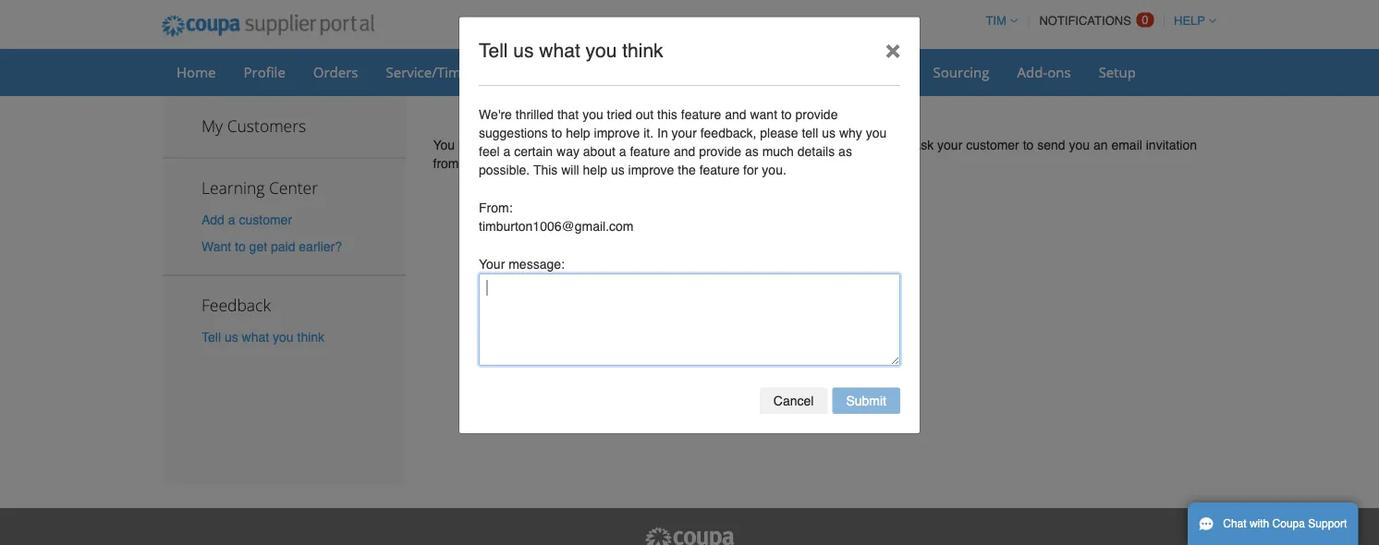 Task type: locate. For each thing, give the bounding box(es) containing it.
cancel button
[[760, 388, 828, 414]]

customer
[[630, 138, 683, 153], [966, 138, 1019, 153], [239, 212, 292, 227]]

customer up steps
[[630, 138, 683, 153]]

us down about in the top of the page
[[611, 163, 625, 177]]

1 horizontal spatial customer
[[630, 138, 683, 153]]

0 horizontal spatial coupa supplier portal image
[[149, 3, 387, 49]]

you.
[[762, 163, 786, 177]]

customers
[[227, 115, 306, 137]]

us
[[513, 40, 534, 62], [822, 126, 836, 140], [611, 163, 625, 177], [225, 330, 238, 344]]

× button
[[866, 17, 920, 82]]

a right about in the top of the page
[[619, 144, 626, 159]]

0 horizontal spatial tell us what you think
[[201, 330, 324, 344]]

document
[[532, 156, 589, 171]]

need down we
[[728, 156, 756, 171]]

this
[[504, 156, 528, 171], [533, 163, 558, 177]]

you
[[586, 40, 617, 62], [582, 107, 603, 122], [866, 126, 887, 140], [805, 138, 826, 153], [1069, 138, 1090, 153], [273, 330, 294, 344]]

coupa right with
[[1272, 518, 1305, 531]]

with
[[1250, 518, 1269, 531]]

get
[[249, 239, 267, 254]]

you right that
[[582, 107, 603, 122]]

1 vertical spatial tell us what you think
[[201, 330, 324, 344]]

think up 'out'
[[622, 40, 663, 62]]

feature
[[681, 107, 721, 122], [630, 144, 670, 159], [699, 163, 740, 177]]

customer left send
[[966, 138, 1019, 153]]

this down be
[[504, 156, 528, 171]]

0 horizontal spatial the
[[644, 156, 662, 171]]

1 horizontal spatial what
[[539, 40, 580, 62]]

1 vertical spatial tell
[[201, 330, 221, 344]]

think
[[622, 40, 663, 62], [297, 330, 324, 344]]

2 horizontal spatial a
[[619, 144, 626, 159]]

help down that
[[566, 126, 590, 140]]

1 horizontal spatial need
[[728, 156, 756, 171]]

improve down tried
[[594, 126, 640, 140]]

tell us what you think button
[[201, 328, 324, 346]]

0 vertical spatial what
[[539, 40, 580, 62]]

2 horizontal spatial customer
[[966, 138, 1019, 153]]

1 horizontal spatial think
[[622, 40, 663, 62]]

provide down 'feedback,'
[[699, 144, 741, 159]]

easy!
[[862, 156, 893, 171]]

add-
[[1017, 62, 1047, 81]]

to
[[781, 107, 792, 122], [551, 126, 562, 140], [491, 138, 502, 153], [587, 138, 597, 153], [1023, 138, 1034, 153], [760, 156, 771, 171], [235, 239, 246, 254]]

0 horizontal spatial provide
[[699, 144, 741, 159]]

as
[[745, 144, 759, 159], [838, 144, 852, 159]]

certain
[[514, 144, 553, 159]]

customer up the want to get paid earlier?
[[239, 212, 292, 227]]

as down the why on the top of the page
[[838, 144, 852, 159]]

steps
[[665, 156, 696, 171]]

0 horizontal spatial what
[[242, 330, 269, 344]]

your inside we're thrilled that you tried out this feature and want to provide suggestions to help improve it. in your feedback, please tell us why you feel a certain way about a feature and provide as much details as possible. this will help us improve the feature for you.
[[672, 126, 697, 140]]

improve
[[594, 126, 640, 140], [628, 163, 674, 177]]

they
[[700, 156, 724, 171]]

the left 'they'
[[678, 163, 696, 177]]

any
[[830, 138, 851, 153]]

us inside button
[[225, 330, 238, 344]]

0 vertical spatial provide
[[795, 107, 838, 122]]

feature down 'before'
[[699, 163, 740, 177]]

a
[[503, 144, 510, 159], [619, 144, 626, 159], [228, 212, 235, 227]]

my customers
[[201, 115, 306, 137]]

0 horizontal spatial your
[[601, 138, 626, 153]]

your right in
[[672, 126, 697, 140]]

you right the why on the top of the page
[[866, 126, 887, 140]]

1 horizontal spatial tell us what you think
[[479, 40, 663, 62]]

you up "it's"
[[805, 138, 826, 153]]

0 vertical spatial need
[[458, 138, 487, 153]]

1 vertical spatial coupa supplier portal image
[[643, 527, 736, 545]]

the inside we're thrilled that you tried out this feature and want to provide suggestions to help improve it. in your feedback, please tell us why you feel a certain way about a feature and provide as much details as possible. this will help us improve the feature for you.
[[678, 163, 696, 177]]

this
[[657, 107, 677, 122]]

take.
[[774, 156, 803, 171]]

service/time sheets link
[[374, 58, 528, 86]]

thrilled
[[516, 107, 554, 122]]

1 vertical spatial what
[[242, 330, 269, 344]]

1 vertical spatial need
[[728, 156, 756, 171]]

us down the feedback
[[225, 330, 238, 344]]

feature down it. at the left
[[630, 144, 670, 159]]

tell up sheets
[[479, 40, 508, 62]]

0 horizontal spatial tell
[[201, 330, 221, 344]]

1 vertical spatial think
[[297, 330, 324, 344]]

0 vertical spatial tell
[[479, 40, 508, 62]]

0 horizontal spatial need
[[458, 138, 487, 153]]

submit button
[[832, 388, 900, 414]]

way
[[556, 144, 579, 159]]

it's
[[806, 156, 822, 171]]

1 horizontal spatial as
[[838, 144, 852, 159]]

message:
[[509, 257, 565, 272]]

1 horizontal spatial the
[[678, 163, 696, 177]]

chat with coupa support button
[[1188, 503, 1358, 545]]

0 horizontal spatial think
[[297, 330, 324, 344]]

what down the feedback
[[242, 330, 269, 344]]

profile
[[244, 62, 285, 81]]

what up that
[[539, 40, 580, 62]]

as right we
[[745, 144, 759, 159]]

what inside button
[[242, 330, 269, 344]]

setup link
[[1087, 58, 1148, 86]]

help down about in the top of the page
[[583, 163, 607, 177]]

your right ask
[[937, 138, 962, 153]]

will
[[561, 163, 579, 177]]

tell us what you think
[[479, 40, 663, 62], [201, 330, 324, 344]]

tell down the feedback
[[201, 330, 221, 344]]

the left steps
[[644, 156, 662, 171]]

0 vertical spatial think
[[622, 40, 663, 62]]

tell
[[802, 126, 818, 140]]

we're thrilled that you tried out this feature and want to provide suggestions to help improve it. in your feedback, please tell us why you feel a certain way about a feature and provide as much details as possible. this will help us improve the feature for you.
[[479, 107, 887, 177]]

0 vertical spatial feature
[[681, 107, 721, 122]]

1 horizontal spatial this
[[533, 163, 558, 177]]

this down certain
[[533, 163, 558, 177]]

tell us what you think down the feedback
[[201, 330, 324, 344]]

0 horizontal spatial as
[[745, 144, 759, 159]]

to left send
[[1023, 138, 1034, 153]]

provide up tell on the right of the page
[[795, 107, 838, 122]]

for
[[743, 163, 758, 177]]

think inside × dialog
[[622, 40, 663, 62]]

your up explains
[[601, 138, 626, 153]]

this document link
[[504, 156, 589, 171]]

coupa right from
[[463, 156, 501, 171]]

feel
[[479, 144, 500, 159]]

be
[[505, 138, 520, 153]]

Your message: text field
[[479, 274, 900, 366]]

1 horizontal spatial tell
[[479, 40, 508, 62]]

to right for
[[760, 156, 771, 171]]

help
[[566, 126, 590, 140], [583, 163, 607, 177]]

0 vertical spatial coupa
[[463, 156, 501, 171]]

think down earlier?
[[297, 330, 324, 344]]

need right you
[[458, 138, 487, 153]]

1 horizontal spatial your
[[672, 126, 697, 140]]

this document explains the steps they need to take. it's super easy!
[[504, 156, 893, 171]]

0 horizontal spatial a
[[228, 212, 235, 227]]

coupa supplier portal image
[[149, 3, 387, 49], [643, 527, 736, 545]]

a right feel
[[503, 144, 510, 159]]

feature up 'before'
[[681, 107, 721, 122]]

you down "paid"
[[273, 330, 294, 344]]

cool
[[854, 138, 878, 153]]

ons
[[1047, 62, 1071, 81]]

super
[[826, 156, 858, 171]]

to right way
[[587, 138, 597, 153]]

0 vertical spatial coupa supplier portal image
[[149, 3, 387, 49]]

1 vertical spatial coupa
[[1272, 518, 1305, 531]]

1 vertical spatial and
[[674, 144, 695, 159]]

from: timburton1006@gmail.com
[[479, 201, 634, 234]]

and
[[725, 107, 746, 122], [674, 144, 695, 159]]

0 vertical spatial and
[[725, 107, 746, 122]]

0 vertical spatial improve
[[594, 126, 640, 140]]

0 vertical spatial tell us what you think
[[479, 40, 663, 62]]

a right the add
[[228, 212, 235, 227]]

tell us what you think up that
[[479, 40, 663, 62]]

0 horizontal spatial coupa
[[463, 156, 501, 171]]

from:
[[479, 201, 513, 215]]

us right tell on the right of the page
[[822, 126, 836, 140]]

my
[[201, 115, 223, 137]]

1 vertical spatial help
[[583, 163, 607, 177]]

0 vertical spatial help
[[566, 126, 590, 140]]

improve down it. at the left
[[628, 163, 674, 177]]

tell
[[479, 40, 508, 62], [201, 330, 221, 344]]

1 horizontal spatial coupa
[[1272, 518, 1305, 531]]

you
[[433, 138, 455, 153]]

from
[[433, 156, 459, 171]]

invitation
[[1146, 138, 1197, 153]]

need
[[458, 138, 487, 153], [728, 156, 756, 171]]

the
[[644, 156, 662, 171], [678, 163, 696, 177]]



Task type: vqa. For each thing, say whether or not it's contained in the screenshot.
the Additional Information image
no



Task type: describe. For each thing, give the bounding box(es) containing it.
tried
[[607, 107, 632, 122]]

to left the get at the left top of page
[[235, 239, 246, 254]]

setup
[[1099, 62, 1136, 81]]

ask
[[912, 138, 934, 153]]

want to get paid earlier? link
[[201, 239, 342, 254]]

your
[[479, 257, 505, 272]]

sheets
[[472, 62, 516, 81]]

chat with coupa support
[[1223, 518, 1347, 531]]

1 vertical spatial improve
[[628, 163, 674, 177]]

1 vertical spatial provide
[[699, 144, 741, 159]]

want to get paid earlier?
[[201, 239, 342, 254]]

service/time sheets
[[386, 62, 516, 81]]

paid
[[271, 239, 295, 254]]

×
[[885, 35, 900, 64]]

need inside you need to be connected to your customer before we can show you any cool stuff.  ask your customer to send you an email invitation from coupa
[[458, 138, 487, 153]]

this inside we're thrilled that you tried out this feature and want to provide suggestions to help improve it. in your feedback, please tell us why you feel a certain way about a feature and provide as much details as possible. this will help us improve the feature for you.
[[533, 163, 558, 177]]

it.
[[644, 126, 654, 140]]

orders link
[[301, 58, 370, 86]]

add a customer link
[[201, 212, 292, 227]]

before
[[686, 138, 723, 153]]

about
[[583, 144, 615, 159]]

send
[[1037, 138, 1065, 153]]

email
[[1111, 138, 1142, 153]]

learning
[[201, 176, 265, 198]]

feedback
[[201, 294, 271, 316]]

1 as from the left
[[745, 144, 759, 159]]

home
[[177, 62, 216, 81]]

add-ons
[[1017, 62, 1071, 81]]

connected
[[523, 138, 583, 153]]

add
[[201, 212, 225, 227]]

add a customer
[[201, 212, 292, 227]]

we
[[727, 138, 743, 153]]

stuff.
[[881, 138, 909, 153]]

we're
[[479, 107, 512, 122]]

0 horizontal spatial this
[[504, 156, 528, 171]]

learning center
[[201, 176, 318, 198]]

2 as from the left
[[838, 144, 852, 159]]

in
[[657, 126, 668, 140]]

0 horizontal spatial and
[[674, 144, 695, 159]]

an
[[1093, 138, 1108, 153]]

feedback,
[[700, 126, 756, 140]]

chat
[[1223, 518, 1247, 531]]

1 horizontal spatial and
[[725, 107, 746, 122]]

your message:
[[479, 257, 565, 272]]

suggestions
[[479, 126, 548, 140]]

coupa inside button
[[1272, 518, 1305, 531]]

want
[[750, 107, 777, 122]]

add-ons link
[[1005, 58, 1083, 86]]

tell us what you think inside × dialog
[[479, 40, 663, 62]]

center
[[269, 176, 318, 198]]

1 horizontal spatial provide
[[795, 107, 838, 122]]

orders
[[313, 62, 358, 81]]

cancel
[[773, 394, 814, 408]]

tell inside × dialog
[[479, 40, 508, 62]]

support
[[1308, 518, 1347, 531]]

2 vertical spatial feature
[[699, 163, 740, 177]]

to up way
[[551, 126, 562, 140]]

service/time
[[386, 62, 469, 81]]

details
[[797, 144, 835, 159]]

much
[[762, 144, 794, 159]]

to left be
[[491, 138, 502, 153]]

why
[[839, 126, 862, 140]]

tell inside button
[[201, 330, 221, 344]]

out
[[636, 107, 654, 122]]

explains
[[592, 156, 640, 171]]

think inside button
[[297, 330, 324, 344]]

please
[[760, 126, 798, 140]]

2 horizontal spatial your
[[937, 138, 962, 153]]

profile link
[[232, 58, 297, 86]]

× dialog
[[458, 16, 921, 435]]

coupa inside you need to be connected to your customer before we can show you any cool stuff.  ask your customer to send you an email invitation from coupa
[[463, 156, 501, 171]]

sourcing link
[[921, 58, 1001, 86]]

show
[[771, 138, 802, 153]]

that
[[557, 107, 579, 122]]

1 horizontal spatial coupa supplier portal image
[[643, 527, 736, 545]]

0 horizontal spatial customer
[[239, 212, 292, 227]]

home link
[[165, 58, 228, 86]]

you inside button
[[273, 330, 294, 344]]

sourcing
[[933, 62, 989, 81]]

you left an
[[1069, 138, 1090, 153]]

timburton1006@gmail.com
[[479, 219, 634, 234]]

1 horizontal spatial a
[[503, 144, 510, 159]]

1 vertical spatial feature
[[630, 144, 670, 159]]

to up please
[[781, 107, 792, 122]]

us up sheets
[[513, 40, 534, 62]]

you need to be connected to your customer before we can show you any cool stuff.  ask your customer to send you an email invitation from coupa
[[433, 138, 1197, 171]]

earlier?
[[299, 239, 342, 254]]

what inside × dialog
[[539, 40, 580, 62]]

you up tried
[[586, 40, 617, 62]]

submit
[[846, 394, 886, 408]]

can
[[747, 138, 768, 153]]

possible.
[[479, 163, 530, 177]]



